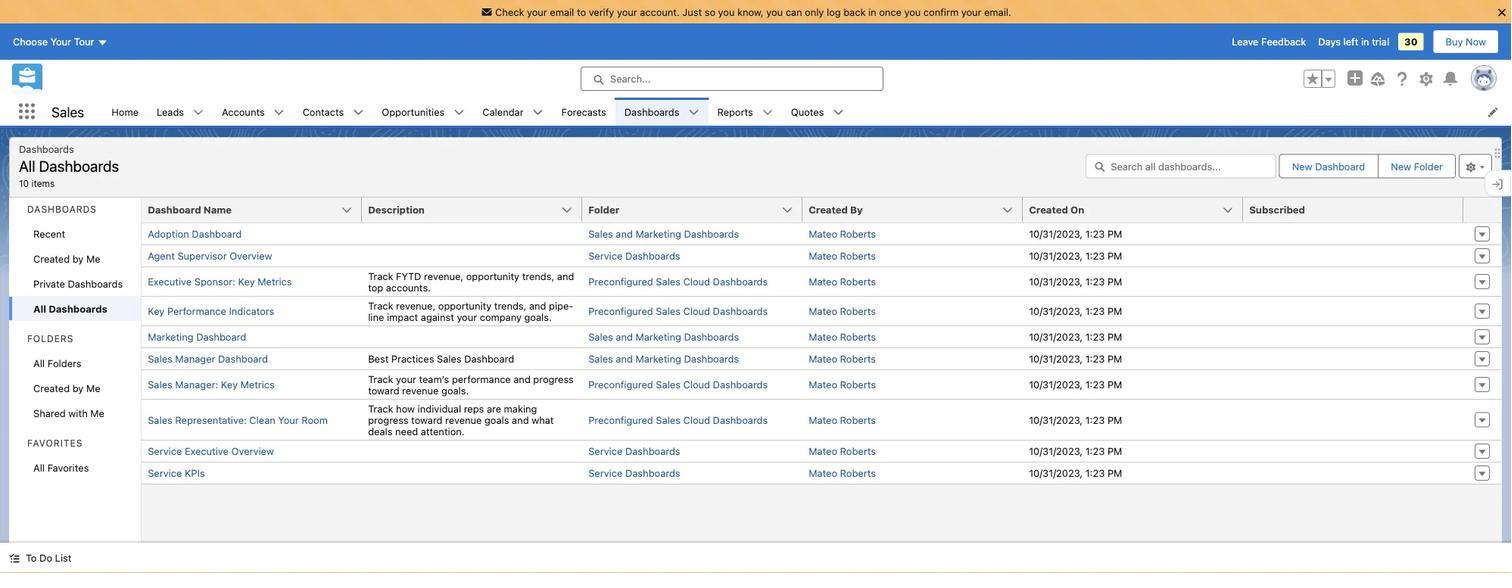 Task type: locate. For each thing, give the bounding box(es) containing it.
deals
[[368, 425, 393, 437]]

text default image right leads
[[193, 107, 204, 118]]

3 service dashboards from the top
[[588, 467, 680, 479]]

track for pipeline
[[368, 300, 393, 311]]

0 vertical spatial overview
[[230, 250, 272, 262]]

your inside popup button
[[50, 36, 71, 47]]

0 horizontal spatial your
[[50, 36, 71, 47]]

1 vertical spatial by
[[72, 382, 84, 394]]

5 roberts from the top
[[840, 331, 876, 343]]

0 vertical spatial service dashboards
[[588, 250, 680, 262]]

2 horizontal spatial text default image
[[833, 107, 844, 118]]

opportunity up track revenue, opportunity trends, and pipeline impact against your company goals.
[[466, 270, 519, 282]]

4 mateo from the top
[[809, 305, 837, 317]]

1 horizontal spatial revenue
[[445, 414, 482, 425]]

8 mateo from the top
[[809, 414, 837, 425]]

0 vertical spatial key
[[238, 276, 255, 287]]

track left fytd
[[368, 270, 393, 282]]

track down best on the bottom left
[[368, 373, 393, 385]]

text default image right quotes
[[833, 107, 844, 118]]

performance
[[167, 305, 226, 317]]

0 vertical spatial sales and marketing dashboards link
[[588, 228, 739, 240]]

1 vertical spatial created by me link
[[9, 376, 141, 400]]

1 horizontal spatial your
[[278, 414, 299, 425]]

7 roberts from the top
[[840, 379, 876, 390]]

forecasts
[[561, 106, 606, 117]]

2 preconfigured sales cloud dashboards link from the top
[[588, 305, 768, 317]]

marketing dashboard link
[[148, 331, 246, 343]]

you left can
[[766, 6, 783, 17]]

text default image right reports
[[762, 107, 773, 118]]

created inside created on button
[[1029, 204, 1068, 215]]

folder button
[[582, 198, 803, 222]]

text default image inside 'leads' list item
[[193, 107, 204, 118]]

1 vertical spatial progress
[[368, 414, 408, 425]]

all dashboards
[[33, 303, 107, 314]]

9 mateo roberts from the top
[[809, 446, 876, 457]]

progress
[[533, 373, 574, 385], [368, 414, 408, 425]]

list
[[55, 552, 71, 564]]

3 service dashboards link from the top
[[588, 467, 680, 479]]

you
[[718, 6, 735, 17], [766, 6, 783, 17], [904, 6, 921, 17]]

1 vertical spatial sales and marketing dashboards
[[588, 331, 739, 343]]

trends,
[[522, 270, 554, 282], [494, 300, 526, 311]]

you right so
[[718, 6, 735, 17]]

key left the performance
[[148, 305, 165, 317]]

10 mateo from the top
[[809, 467, 837, 479]]

private dashboards link
[[9, 271, 141, 296]]

and inside the track how individual reps are making progress toward revenue goals and what deals need attention.
[[512, 414, 529, 425]]

5 mateo roberts link from the top
[[809, 331, 876, 343]]

1 service dashboards link from the top
[[588, 250, 680, 262]]

all up 10
[[19, 157, 35, 175]]

0 vertical spatial progress
[[533, 373, 574, 385]]

1 horizontal spatial you
[[766, 6, 783, 17]]

all down shared
[[33, 462, 45, 473]]

0 vertical spatial opportunity
[[466, 270, 519, 282]]

10/31/2023, for marketing dashboard
[[1029, 331, 1083, 343]]

opportunity
[[466, 270, 519, 282], [438, 300, 491, 311]]

10/31/2023, for sales representative: clean your room
[[1029, 414, 1083, 425]]

1 mateo roberts link from the top
[[809, 228, 876, 240]]

service dashboards for service executive overview
[[588, 446, 680, 457]]

10/31/2023, for agent supervisor overview
[[1029, 250, 1083, 262]]

1 mateo from the top
[[809, 228, 837, 240]]

trends, inside track fytd revenue, opportunity trends, and top accounts.
[[522, 270, 554, 282]]

reps
[[464, 403, 484, 414]]

overview down clean
[[231, 446, 274, 457]]

2 horizontal spatial you
[[904, 6, 921, 17]]

10 1:23 from the top
[[1085, 467, 1105, 479]]

by for recent
[[72, 253, 84, 264]]

0 vertical spatial me
[[86, 253, 100, 264]]

key up 'indicators'
[[238, 276, 255, 287]]

opportunity inside track fytd revenue, opportunity trends, and top accounts.
[[466, 270, 519, 282]]

key right manager:
[[221, 379, 238, 390]]

1 vertical spatial toward
[[411, 414, 443, 425]]

1 preconfigured sales cloud dashboards from the top
[[588, 276, 768, 287]]

9 1:23 from the top
[[1085, 446, 1105, 457]]

text default image left reports 'link' at the top
[[689, 107, 699, 118]]

1 vertical spatial created by me
[[33, 382, 100, 394]]

text default image inside to do list button
[[9, 553, 20, 564]]

3 sales and marketing dashboards from the top
[[588, 353, 739, 365]]

metrics for sales manager: key metrics
[[240, 379, 275, 390]]

days
[[1318, 36, 1341, 47]]

1 created by me from the top
[[33, 253, 100, 264]]

dashboard up "agent supervisor overview"
[[192, 228, 242, 240]]

mateo roberts for sales manager: key metrics
[[809, 379, 876, 390]]

2 service dashboards from the top
[[588, 446, 680, 457]]

text default image for calendar
[[533, 107, 543, 118]]

2 service dashboards link from the top
[[588, 446, 680, 457]]

sales manager dashboard link
[[148, 353, 268, 365]]

8 10/31/2023, from the top
[[1029, 414, 1083, 425]]

folders up shared with me
[[47, 357, 81, 369]]

adoption dashboard link
[[148, 228, 242, 240]]

progress inside "track your team's performance and progress toward revenue goals."
[[533, 373, 574, 385]]

1 vertical spatial goals.
[[441, 385, 469, 396]]

preconfigured sales cloud dashboards link for and
[[588, 276, 768, 287]]

dashboards list item
[[615, 98, 708, 126]]

4 mateo roberts link from the top
[[809, 305, 876, 317]]

7 pm from the top
[[1108, 379, 1122, 390]]

1 new from the left
[[1292, 161, 1312, 172]]

track inside track fytd revenue, opportunity trends, and top accounts.
[[368, 270, 393, 282]]

sales manager: key metrics link
[[148, 379, 275, 390]]

8 pm from the top
[[1108, 414, 1122, 425]]

mateo for executive sponsor: key metrics
[[809, 276, 837, 287]]

created by me link for with
[[9, 376, 141, 400]]

1 vertical spatial trends,
[[494, 300, 526, 311]]

mateo roberts for marketing dashboard
[[809, 331, 876, 343]]

track up deals on the bottom left of page
[[368, 403, 393, 414]]

1 horizontal spatial key
[[221, 379, 238, 390]]

track for making
[[368, 403, 393, 414]]

text default image right the contacts
[[353, 107, 364, 118]]

private dashboards
[[33, 278, 123, 289]]

3 preconfigured sales cloud dashboards from the top
[[588, 379, 768, 390]]

list
[[102, 98, 1511, 126]]

folders up all folders
[[27, 333, 74, 344]]

10/31/2023, 1:23 pm for key performance indicators
[[1029, 305, 1122, 317]]

0 horizontal spatial revenue
[[402, 385, 439, 396]]

choose
[[13, 36, 48, 47]]

1 vertical spatial your
[[278, 414, 299, 425]]

5 mateo from the top
[[809, 331, 837, 343]]

mateo roberts link for adoption dashboard
[[809, 228, 876, 240]]

1 sales and marketing dashboards from the top
[[588, 228, 739, 240]]

10 10/31/2023, from the top
[[1029, 467, 1083, 479]]

3 mateo roberts link from the top
[[809, 276, 876, 287]]

1 created by me link from the top
[[9, 246, 141, 271]]

only
[[805, 6, 824, 17]]

3 10/31/2023, from the top
[[1029, 276, 1083, 287]]

3 track from the top
[[368, 373, 393, 385]]

trial
[[1372, 36, 1389, 47]]

10/31/2023, for executive sponsor: key metrics
[[1029, 276, 1083, 287]]

marketing
[[636, 228, 681, 240], [148, 331, 194, 343], [636, 331, 681, 343], [636, 353, 681, 365]]

2 mateo from the top
[[809, 250, 837, 262]]

0 horizontal spatial folder
[[588, 204, 620, 215]]

3 sales and marketing dashboards link from the top
[[588, 353, 739, 365]]

5 1:23 from the top
[[1085, 331, 1105, 343]]

6 mateo roberts from the top
[[809, 353, 876, 365]]

new
[[1292, 161, 1312, 172], [1391, 161, 1411, 172]]

0 vertical spatial revenue
[[402, 385, 439, 396]]

so
[[705, 6, 715, 17]]

your inside grid
[[278, 414, 299, 425]]

4 mateo roberts from the top
[[809, 305, 876, 317]]

1 you from the left
[[718, 6, 735, 17]]

overview up executive sponsor: key metrics at the left
[[230, 250, 272, 262]]

9 10/31/2023, from the top
[[1029, 446, 1083, 457]]

2 preconfigured from the top
[[588, 305, 653, 317]]

roberts
[[840, 228, 876, 240], [840, 250, 876, 262], [840, 276, 876, 287], [840, 305, 876, 317], [840, 331, 876, 343], [840, 353, 876, 365], [840, 379, 876, 390], [840, 414, 876, 425], [840, 446, 876, 457], [840, 467, 876, 479]]

in right back
[[868, 6, 876, 17]]

overview for agent supervisor overview
[[230, 250, 272, 262]]

1 vertical spatial key
[[148, 305, 165, 317]]

goals. right company
[[524, 311, 552, 323]]

all down private in the left of the page
[[33, 303, 46, 314]]

sales manager dashboard
[[148, 353, 268, 365]]

preconfigured for progress
[[588, 379, 653, 390]]

reports list item
[[708, 98, 782, 126]]

metrics up 'indicators'
[[258, 276, 292, 287]]

progress left the individual
[[368, 414, 408, 425]]

track down top
[[368, 300, 393, 311]]

mateo for key performance indicators
[[809, 305, 837, 317]]

favorites
[[27, 438, 83, 449], [47, 462, 89, 473]]

trends, inside track revenue, opportunity trends, and pipeline impact against your company goals.
[[494, 300, 526, 311]]

created by me link up with
[[9, 376, 141, 400]]

9 10/31/2023, 1:23 pm from the top
[[1029, 446, 1122, 457]]

0 vertical spatial in
[[868, 6, 876, 17]]

created by me link up private dashboards
[[9, 246, 141, 271]]

dashboard up sales manager: key metrics link
[[218, 353, 268, 365]]

folder
[[1414, 161, 1443, 172], [588, 204, 620, 215]]

all for all folders
[[33, 357, 45, 369]]

1 vertical spatial me
[[86, 382, 100, 394]]

metrics up clean
[[240, 379, 275, 390]]

text default image
[[353, 107, 364, 118], [533, 107, 543, 118], [833, 107, 844, 118]]

text default image left to
[[9, 553, 20, 564]]

all up shared
[[33, 357, 45, 369]]

10/31/2023, for sales manager: key metrics
[[1029, 379, 1083, 390]]

1:23 for agent supervisor overview
[[1085, 250, 1105, 262]]

3 text default image from the left
[[833, 107, 844, 118]]

1 preconfigured from the top
[[588, 276, 653, 287]]

6 1:23 from the top
[[1085, 353, 1105, 365]]

0 vertical spatial your
[[50, 36, 71, 47]]

text default image for quotes
[[833, 107, 844, 118]]

1 horizontal spatial folder
[[1414, 161, 1443, 172]]

buy now button
[[1433, 30, 1499, 54]]

Search all dashboards... text field
[[1086, 154, 1276, 178]]

text default image
[[193, 107, 204, 118], [274, 107, 284, 118], [454, 107, 464, 118], [689, 107, 699, 118], [762, 107, 773, 118], [9, 553, 20, 564]]

1 text default image from the left
[[353, 107, 364, 118]]

text default image right calendar
[[533, 107, 543, 118]]

10 pm from the top
[[1108, 467, 1122, 479]]

2 vertical spatial me
[[90, 407, 104, 419]]

2 preconfigured sales cloud dashboards from the top
[[588, 305, 768, 317]]

0 vertical spatial goals.
[[524, 311, 552, 323]]

2 by from the top
[[72, 382, 84, 394]]

10/31/2023, 1:23 pm for executive sponsor: key metrics
[[1029, 276, 1122, 287]]

1 vertical spatial folder
[[588, 204, 620, 215]]

revenue, down accounts.
[[396, 300, 436, 311]]

mateo roberts for agent supervisor overview
[[809, 250, 876, 262]]

0 vertical spatial revenue,
[[424, 270, 463, 282]]

mateo roberts link for marketing dashboard
[[809, 331, 876, 343]]

6 pm from the top
[[1108, 353, 1122, 365]]

2 vertical spatial sales and marketing dashboards
[[588, 353, 739, 365]]

sales and marketing dashboards link
[[588, 228, 739, 240], [588, 331, 739, 343], [588, 353, 739, 365]]

1 vertical spatial in
[[1361, 36, 1369, 47]]

all inside the dashboards all dashboards 10 items
[[19, 157, 35, 175]]

preconfigured for and
[[588, 276, 653, 287]]

2 10/31/2023, 1:23 pm from the top
[[1029, 250, 1122, 262]]

your
[[50, 36, 71, 47], [278, 414, 299, 425]]

reports link
[[708, 98, 762, 126]]

text default image inside calendar list item
[[533, 107, 543, 118]]

1 pm from the top
[[1108, 228, 1122, 240]]

0 vertical spatial metrics
[[258, 276, 292, 287]]

search...
[[610, 73, 651, 84]]

leads list item
[[148, 98, 213, 126]]

2 vertical spatial key
[[221, 379, 238, 390]]

0 vertical spatial folder
[[1414, 161, 1443, 172]]

1:23 for executive sponsor: key metrics
[[1085, 276, 1105, 287]]

opportunities link
[[373, 98, 454, 126]]

8 roberts from the top
[[840, 414, 876, 425]]

favorites up all favorites
[[27, 438, 83, 449]]

preconfigured sales cloud dashboards
[[588, 276, 768, 287], [588, 305, 768, 317], [588, 379, 768, 390], [588, 414, 768, 425]]

10/31/2023, 1:23 pm for marketing dashboard
[[1029, 331, 1122, 343]]

4 preconfigured sales cloud dashboards from the top
[[588, 414, 768, 425]]

1 by from the top
[[72, 253, 84, 264]]

impact
[[387, 311, 418, 323]]

actions image
[[1464, 198, 1501, 222]]

3 10/31/2023, 1:23 pm from the top
[[1029, 276, 1122, 287]]

back
[[844, 6, 866, 17]]

new up subscribed cell in the top right of the page
[[1391, 161, 1411, 172]]

how
[[396, 403, 415, 414]]

1 horizontal spatial progress
[[533, 373, 574, 385]]

0 vertical spatial executive
[[148, 276, 192, 287]]

text default image for reports
[[762, 107, 773, 118]]

1 horizontal spatial toward
[[411, 414, 443, 425]]

3 roberts from the top
[[840, 276, 876, 287]]

1 10/31/2023, 1:23 pm from the top
[[1029, 228, 1122, 240]]

6 mateo from the top
[[809, 353, 837, 365]]

created by me link for dashboards
[[9, 246, 141, 271]]

created by me link
[[9, 246, 141, 271], [9, 376, 141, 400]]

cell
[[362, 223, 582, 245], [1243, 223, 1464, 245], [362, 245, 582, 266], [1243, 245, 1464, 266], [1243, 266, 1464, 296], [1243, 296, 1464, 326], [362, 326, 582, 347], [1243, 326, 1464, 347], [1243, 347, 1464, 369], [1243, 369, 1464, 399], [1243, 399, 1464, 440], [362, 440, 582, 462], [1243, 440, 1464, 462], [362, 462, 582, 484], [1243, 462, 1464, 484]]

0 vertical spatial by
[[72, 253, 84, 264]]

text default image inside quotes list item
[[833, 107, 844, 118]]

sales and marketing dashboards for marketing dashboard
[[588, 331, 739, 343]]

in right left
[[1361, 36, 1369, 47]]

calendar list item
[[473, 98, 552, 126]]

text default image right 'accounts' at the left of page
[[274, 107, 284, 118]]

1:23 for adoption dashboard
[[1085, 228, 1105, 240]]

2 10/31/2023, from the top
[[1029, 250, 1083, 262]]

created down recent
[[33, 253, 70, 264]]

home
[[111, 106, 139, 117]]

0 vertical spatial sales and marketing dashboards
[[588, 228, 739, 240]]

favorites down shared with me
[[47, 462, 89, 473]]

your inside track revenue, opportunity trends, and pipeline impact against your company goals.
[[457, 311, 477, 323]]

2 created by me link from the top
[[9, 376, 141, 400]]

marketing for marketing dashboard
[[636, 331, 681, 343]]

sponsor:
[[194, 276, 235, 287]]

1 horizontal spatial new
[[1391, 161, 1411, 172]]

goals. up the individual
[[441, 385, 469, 396]]

1 1:23 from the top
[[1085, 228, 1105, 240]]

0 horizontal spatial goals.
[[441, 385, 469, 396]]

key for sponsor:
[[238, 276, 255, 287]]

room
[[302, 414, 328, 425]]

5 pm from the top
[[1108, 331, 1122, 343]]

10/31/2023, 1:23 pm for adoption dashboard
[[1029, 228, 1122, 240]]

6 10/31/2023, 1:23 pm from the top
[[1029, 353, 1122, 365]]

7 10/31/2023, 1:23 pm from the top
[[1029, 379, 1122, 390]]

1 vertical spatial revenue,
[[396, 300, 436, 311]]

9 mateo from the top
[[809, 446, 837, 457]]

mateo roberts for sales manager dashboard
[[809, 353, 876, 365]]

text default image inside reports list item
[[762, 107, 773, 118]]

accounts
[[222, 106, 265, 117]]

1 vertical spatial service dashboards
[[588, 446, 680, 457]]

3 mateo from the top
[[809, 276, 837, 287]]

goals.
[[524, 311, 552, 323], [441, 385, 469, 396]]

0 vertical spatial created by me link
[[9, 246, 141, 271]]

7 mateo from the top
[[809, 379, 837, 390]]

track inside the track how individual reps are making progress toward revenue goals and what deals need attention.
[[368, 403, 393, 414]]

me
[[86, 253, 100, 264], [86, 382, 100, 394], [90, 407, 104, 419]]

opportunity down track fytd revenue, opportunity trends, and top accounts.
[[438, 300, 491, 311]]

created by me up private dashboards link
[[33, 253, 100, 264]]

by
[[72, 253, 84, 264], [72, 382, 84, 394]]

5 10/31/2023, 1:23 pm from the top
[[1029, 331, 1122, 343]]

4 10/31/2023, 1:23 pm from the top
[[1029, 305, 1122, 317]]

roberts for sales manager dashboard
[[840, 353, 876, 365]]

mateo roberts link for sales representative: clean your room
[[809, 414, 876, 425]]

track inside track revenue, opportunity trends, and pipeline impact against your company goals.
[[368, 300, 393, 311]]

10 roberts from the top
[[840, 467, 876, 479]]

by up with
[[72, 382, 84, 394]]

2 vertical spatial service dashboards link
[[588, 467, 680, 479]]

and
[[616, 228, 633, 240], [557, 270, 574, 282], [529, 300, 546, 311], [616, 331, 633, 343], [616, 353, 633, 365], [514, 373, 531, 385], [512, 414, 529, 425]]

0 vertical spatial created by me
[[33, 253, 100, 264]]

2 horizontal spatial key
[[238, 276, 255, 287]]

sales and marketing dashboards for sales manager dashboard
[[588, 353, 739, 365]]

created left by
[[809, 204, 848, 215]]

track how individual reps are making progress toward revenue goals and what deals need attention.
[[368, 403, 554, 437]]

created left on
[[1029, 204, 1068, 215]]

your down practices
[[396, 373, 416, 385]]

2 vertical spatial service dashboards
[[588, 467, 680, 479]]

2 sales and marketing dashboards link from the top
[[588, 331, 739, 343]]

0 horizontal spatial toward
[[368, 385, 399, 396]]

4 10/31/2023, from the top
[[1029, 305, 1083, 317]]

what
[[532, 414, 554, 425]]

9 roberts from the top
[[840, 446, 876, 457]]

revenue up how
[[402, 385, 439, 396]]

1 cloud from the top
[[683, 276, 710, 287]]

new for new folder
[[1391, 161, 1411, 172]]

0 vertical spatial service dashboards link
[[588, 250, 680, 262]]

0 horizontal spatial text default image
[[353, 107, 364, 118]]

your left tour
[[50, 36, 71, 47]]

me for with
[[86, 382, 100, 394]]

1 10/31/2023, from the top
[[1029, 228, 1083, 240]]

text default image inside contacts list item
[[353, 107, 364, 118]]

sales and marketing dashboards
[[588, 228, 739, 240], [588, 331, 739, 343], [588, 353, 739, 365]]

dashboard name cell
[[142, 198, 371, 223]]

revenue, inside track revenue, opportunity trends, and pipeline impact against your company goals.
[[396, 300, 436, 311]]

8 mateo roberts link from the top
[[809, 414, 876, 425]]

4 cloud from the top
[[683, 414, 710, 425]]

your right clean
[[278, 414, 299, 425]]

accounts list item
[[213, 98, 293, 126]]

mateo
[[809, 228, 837, 240], [809, 250, 837, 262], [809, 276, 837, 287], [809, 305, 837, 317], [809, 331, 837, 343], [809, 353, 837, 365], [809, 379, 837, 390], [809, 414, 837, 425], [809, 446, 837, 457], [809, 467, 837, 479]]

2 text default image from the left
[[533, 107, 543, 118]]

executive down agent
[[148, 276, 192, 287]]

10/31/2023, 1:23 pm for sales manager: key metrics
[[1029, 379, 1122, 390]]

text default image inside opportunities list item
[[454, 107, 464, 118]]

1 vertical spatial revenue
[[445, 414, 482, 425]]

group
[[1304, 70, 1335, 88]]

description cell
[[362, 198, 591, 223]]

manager:
[[175, 379, 218, 390]]

3 mateo roberts from the top
[[809, 276, 876, 287]]

10/31/2023, 1:23 pm for service executive overview
[[1029, 446, 1122, 457]]

by for all folders
[[72, 382, 84, 394]]

overview for service executive overview
[[231, 446, 274, 457]]

1 vertical spatial service dashboards link
[[588, 446, 680, 457]]

2 vertical spatial sales and marketing dashboards link
[[588, 353, 739, 365]]

track revenue, opportunity trends, and pipeline impact against your company goals. grid
[[142, 198, 1501, 485]]

me up with
[[86, 382, 100, 394]]

created by me up shared with me
[[33, 382, 100, 394]]

text default image inside dashboards list item
[[689, 107, 699, 118]]

folders inside all folders link
[[47, 357, 81, 369]]

by up private dashboards
[[72, 253, 84, 264]]

me right with
[[90, 407, 104, 419]]

text default image left calendar
[[454, 107, 464, 118]]

cloud for pipeline
[[683, 305, 710, 317]]

me up private dashboards
[[86, 253, 100, 264]]

subscribed button
[[1243, 198, 1464, 222]]

0 horizontal spatial new
[[1292, 161, 1312, 172]]

you right once
[[904, 6, 921, 17]]

text default image inside accounts list item
[[274, 107, 284, 118]]

recent
[[33, 228, 65, 239]]

log
[[827, 6, 841, 17]]

company
[[480, 311, 522, 323]]

your right against
[[457, 311, 477, 323]]

revenue, right fytd
[[424, 270, 463, 282]]

9 mateo roberts link from the top
[[809, 446, 876, 457]]

description
[[368, 204, 425, 215]]

10/31/2023, 1:23 pm for sales manager dashboard
[[1029, 353, 1122, 365]]

track your team's performance and progress toward revenue goals.
[[368, 373, 574, 396]]

service dashboards link for service executive overview
[[588, 446, 680, 457]]

opportunities list item
[[373, 98, 473, 126]]

4 roberts from the top
[[840, 305, 876, 317]]

new up subscribed
[[1292, 161, 1312, 172]]

0 horizontal spatial in
[[868, 6, 876, 17]]

2 1:23 from the top
[[1085, 250, 1105, 262]]

manager
[[175, 353, 215, 365]]

3 preconfigured from the top
[[588, 379, 653, 390]]

revenue left are
[[445, 414, 482, 425]]

roberts for key performance indicators
[[840, 305, 876, 317]]

3 pm from the top
[[1108, 276, 1122, 287]]

key performance indicators link
[[148, 305, 274, 317]]

1 vertical spatial metrics
[[240, 379, 275, 390]]

agent
[[148, 250, 175, 262]]

4 preconfigured sales cloud dashboards link from the top
[[588, 414, 768, 425]]

7 1:23 from the top
[[1085, 379, 1105, 390]]

preconfigured sales cloud dashboards for making
[[588, 414, 768, 425]]

service executive overview link
[[148, 446, 274, 457]]

buy now
[[1446, 36, 1486, 47]]

2 pm from the top
[[1108, 250, 1122, 262]]

dashboard up adoption
[[148, 204, 201, 215]]

service dashboards link for agent supervisor overview
[[588, 250, 680, 262]]

leave
[[1232, 36, 1259, 47]]

toward inside the track how individual reps are making progress toward revenue goals and what deals need attention.
[[411, 414, 443, 425]]

all for all dashboards
[[33, 303, 46, 314]]

5 mateo roberts from the top
[[809, 331, 876, 343]]

supervisor
[[177, 250, 227, 262]]

executive up kpis
[[185, 446, 229, 457]]

10 10/31/2023, 1:23 pm from the top
[[1029, 467, 1122, 479]]

mateo for agent supervisor overview
[[809, 250, 837, 262]]

dashboard name
[[148, 204, 232, 215]]

1 horizontal spatial text default image
[[533, 107, 543, 118]]

0 horizontal spatial you
[[718, 6, 735, 17]]

1 vertical spatial folders
[[47, 357, 81, 369]]

10/31/2023, 1:23 pm for sales representative: clean your room
[[1029, 414, 1122, 425]]

0 vertical spatial toward
[[368, 385, 399, 396]]

preconfigured for making
[[588, 414, 653, 425]]

1 vertical spatial opportunity
[[438, 300, 491, 311]]

pm for key performance indicators
[[1108, 305, 1122, 317]]

goals. inside "track your team's performance and progress toward revenue goals."
[[441, 385, 469, 396]]

0 horizontal spatial progress
[[368, 414, 408, 425]]

preconfigured sales cloud dashboards for pipeline
[[588, 305, 768, 317]]

created by me
[[33, 253, 100, 264], [33, 382, 100, 394]]

all for all favorites
[[33, 462, 45, 473]]

list containing home
[[102, 98, 1511, 126]]

created by cell
[[803, 198, 1032, 223]]

1:23 for service executive overview
[[1085, 446, 1105, 457]]

1 vertical spatial overview
[[231, 446, 274, 457]]

your
[[527, 6, 547, 17], [617, 6, 637, 17], [961, 6, 982, 17], [457, 311, 477, 323], [396, 373, 416, 385]]

quotes link
[[782, 98, 833, 126]]

executive
[[148, 276, 192, 287], [185, 446, 229, 457]]

pm for sales manager dashboard
[[1108, 353, 1122, 365]]

dashboard name button
[[142, 198, 362, 222]]

3 1:23 from the top
[[1085, 276, 1105, 287]]

1 vertical spatial sales and marketing dashboards link
[[588, 331, 739, 343]]

2 track from the top
[[368, 300, 393, 311]]

dashboard up subscribed button
[[1315, 161, 1365, 172]]

2 roberts from the top
[[840, 250, 876, 262]]

cloud for and
[[683, 276, 710, 287]]

service dashboards link
[[588, 250, 680, 262], [588, 446, 680, 457], [588, 467, 680, 479]]

your right verify
[[617, 6, 637, 17]]

10 mateo roberts link from the top
[[809, 467, 876, 479]]

revenue, inside track fytd revenue, opportunity trends, and top accounts.
[[424, 270, 463, 282]]

2 sales and marketing dashboards from the top
[[588, 331, 739, 343]]

track for and
[[368, 270, 393, 282]]

folder inside cell
[[588, 204, 620, 215]]

best
[[368, 353, 389, 365]]

track inside "track your team's performance and progress toward revenue goals."
[[368, 373, 393, 385]]

and inside "track your team's performance and progress toward revenue goals."
[[514, 373, 531, 385]]

1 horizontal spatial goals.
[[524, 311, 552, 323]]

1 sales and marketing dashboards link from the top
[[588, 228, 739, 240]]

7 10/31/2023, from the top
[[1029, 379, 1083, 390]]

pm for agent supervisor overview
[[1108, 250, 1122, 262]]

mateo roberts for service executive overview
[[809, 446, 876, 457]]

1:23
[[1085, 228, 1105, 240], [1085, 250, 1105, 262], [1085, 276, 1105, 287], [1085, 305, 1105, 317], [1085, 331, 1105, 343], [1085, 353, 1105, 365], [1085, 379, 1105, 390], [1085, 414, 1105, 425], [1085, 446, 1105, 457], [1085, 467, 1105, 479]]

check your email to verify your account. just so you know, you can only log back in once you confirm your email.
[[495, 6, 1011, 17]]

progress up what
[[533, 373, 574, 385]]

pm for marketing dashboard
[[1108, 331, 1122, 343]]

1 horizontal spatial in
[[1361, 36, 1369, 47]]

choose your tour button
[[12, 30, 109, 54]]

0 vertical spatial trends,
[[522, 270, 554, 282]]

service dashboards for agent supervisor overview
[[588, 250, 680, 262]]

cloud for progress
[[683, 379, 710, 390]]

3 cloud from the top
[[683, 379, 710, 390]]

mateo for marketing dashboard
[[809, 331, 837, 343]]

track fytd revenue, opportunity trends, and top accounts.
[[368, 270, 574, 293]]

by
[[850, 204, 863, 215]]

4 track from the top
[[368, 403, 393, 414]]



Task type: vqa. For each thing, say whether or not it's contained in the screenshot.
pipeline
yes



Task type: describe. For each thing, give the bounding box(es) containing it.
days left in trial
[[1318, 36, 1389, 47]]

dashboard inside new dashboard button
[[1315, 161, 1365, 172]]

roberts for marketing dashboard
[[840, 331, 876, 343]]

text default image for accounts
[[274, 107, 284, 118]]

1 vertical spatial executive
[[185, 446, 229, 457]]

1:23 for sales manager dashboard
[[1085, 353, 1105, 365]]

your left 'email.'
[[961, 6, 982, 17]]

calendar link
[[473, 98, 533, 126]]

service kpis
[[148, 467, 205, 479]]

roberts for agent supervisor overview
[[840, 250, 876, 262]]

3 you from the left
[[904, 6, 921, 17]]

revenue inside "track your team's performance and progress toward revenue goals."
[[402, 385, 439, 396]]

preconfigured for pipeline
[[588, 305, 653, 317]]

text default image for leads
[[193, 107, 204, 118]]

email
[[550, 6, 574, 17]]

name
[[204, 204, 232, 215]]

mateo for sales manager: key metrics
[[809, 379, 837, 390]]

mateo for service kpis
[[809, 467, 837, 479]]

shared with me
[[33, 407, 104, 419]]

pm for executive sponsor: key metrics
[[1108, 276, 1122, 287]]

agent supervisor overview link
[[148, 250, 272, 262]]

sales and marketing dashboards link for adoption dashboard
[[588, 228, 739, 240]]

search... button
[[581, 67, 884, 91]]

home link
[[102, 98, 148, 126]]

items
[[31, 178, 55, 189]]

progress inside the track how individual reps are making progress toward revenue goals and what deals need attention.
[[368, 414, 408, 425]]

quotes list item
[[782, 98, 853, 126]]

pm for service executive overview
[[1108, 446, 1122, 457]]

against
[[421, 311, 454, 323]]

making
[[504, 403, 537, 414]]

mateo roberts link for agent supervisor overview
[[809, 250, 876, 262]]

tour
[[74, 36, 94, 47]]

performance
[[452, 373, 511, 385]]

new folder button
[[1378, 154, 1456, 178]]

verify
[[589, 6, 614, 17]]

to
[[577, 6, 586, 17]]

executive sponsor: key metrics
[[148, 276, 292, 287]]

and inside track revenue, opportunity trends, and pipeline impact against your company goals.
[[529, 300, 546, 311]]

leads link
[[148, 98, 193, 126]]

mateo roberts for adoption dashboard
[[809, 228, 876, 240]]

mateo roberts link for sales manager dashboard
[[809, 353, 876, 365]]

mateo roberts link for service executive overview
[[809, 446, 876, 457]]

fytd
[[396, 270, 421, 282]]

preconfigured sales cloud dashboards for and
[[588, 276, 768, 287]]

pipeline
[[368, 300, 573, 323]]

new dashboard
[[1292, 161, 1365, 172]]

adoption
[[148, 228, 189, 240]]

to do list
[[26, 552, 71, 564]]

calendar
[[482, 106, 524, 117]]

text default image for contacts
[[353, 107, 364, 118]]

text default image for dashboards
[[689, 107, 699, 118]]

created inside created by button
[[809, 204, 848, 215]]

all favorites link
[[9, 455, 141, 480]]

subscribed cell
[[1243, 198, 1473, 223]]

service executive overview
[[148, 446, 274, 457]]

mateo roberts for executive sponsor: key metrics
[[809, 276, 876, 287]]

roberts for adoption dashboard
[[840, 228, 876, 240]]

sales representative: clean your room link
[[148, 414, 328, 425]]

kpis
[[185, 467, 205, 479]]

service for agent supervisor overview
[[588, 250, 623, 262]]

accounts link
[[213, 98, 274, 126]]

dashboards inside list item
[[624, 106, 679, 117]]

reports
[[717, 106, 753, 117]]

marketing for sales manager dashboard
[[636, 353, 681, 365]]

0 vertical spatial folders
[[27, 333, 74, 344]]

roberts for service kpis
[[840, 467, 876, 479]]

opportunity inside track revenue, opportunity trends, and pipeline impact against your company goals.
[[438, 300, 491, 311]]

all dashboards link
[[9, 296, 141, 321]]

quotes
[[791, 106, 824, 117]]

accounts.
[[386, 282, 431, 293]]

best practices sales dashboard
[[368, 353, 514, 365]]

created on
[[1029, 204, 1084, 215]]

description button
[[362, 198, 582, 222]]

adoption dashboard
[[148, 228, 242, 240]]

contacts list item
[[293, 98, 373, 126]]

2 you from the left
[[766, 6, 783, 17]]

to
[[26, 552, 37, 564]]

roberts for sales manager: key metrics
[[840, 379, 876, 390]]

30
[[1405, 36, 1418, 47]]

goals
[[485, 414, 509, 425]]

1:23 for service kpis
[[1085, 467, 1105, 479]]

mateo for adoption dashboard
[[809, 228, 837, 240]]

mateo roberts link for executive sponsor: key metrics
[[809, 276, 876, 287]]

track revenue, opportunity trends, and pipeline impact against your company goals.
[[368, 300, 573, 323]]

confirm
[[924, 6, 959, 17]]

preconfigured sales cloud dashboards link for pipeline
[[588, 305, 768, 317]]

need
[[395, 425, 418, 437]]

10/31/2023, for service executive overview
[[1029, 446, 1083, 457]]

created on cell
[[1023, 198, 1252, 223]]

agent supervisor overview
[[148, 250, 272, 262]]

choose your tour
[[13, 36, 94, 47]]

metrics for executive sponsor: key metrics
[[258, 276, 292, 287]]

sales and marketing dashboards link for marketing dashboard
[[588, 331, 739, 343]]

10/31/2023, for sales manager dashboard
[[1029, 353, 1083, 365]]

1:23 for sales representative: clean your room
[[1085, 414, 1105, 425]]

on
[[1071, 204, 1084, 215]]

0 vertical spatial favorites
[[27, 438, 83, 449]]

mateo roberts link for service kpis
[[809, 467, 876, 479]]

mateo for service executive overview
[[809, 446, 837, 457]]

key performance indicators
[[148, 305, 274, 317]]

1 vertical spatial favorites
[[47, 462, 89, 473]]

know,
[[737, 6, 764, 17]]

10/31/2023, 1:23 pm for agent supervisor overview
[[1029, 250, 1122, 262]]

0 horizontal spatial key
[[148, 305, 165, 317]]

mateo roberts link for sales manager: key metrics
[[809, 379, 876, 390]]

marketing for adoption dashboard
[[636, 228, 681, 240]]

created up shared
[[33, 382, 70, 394]]

pm for service kpis
[[1108, 467, 1122, 479]]

sales and marketing dashboards for adoption dashboard
[[588, 228, 739, 240]]

mateo roberts link for key performance indicators
[[809, 305, 876, 317]]

1:23 for marketing dashboard
[[1085, 331, 1105, 343]]

private
[[33, 278, 65, 289]]

roberts for executive sponsor: key metrics
[[840, 276, 876, 287]]

dashboard up performance
[[464, 353, 514, 365]]

folder cell
[[582, 198, 812, 223]]

email.
[[984, 6, 1011, 17]]

opportunities
[[382, 106, 445, 117]]

10/31/2023, for service kpis
[[1029, 467, 1083, 479]]

dashboards all dashboards 10 items
[[19, 143, 119, 189]]

roberts for sales representative: clean your room
[[840, 414, 876, 425]]

marketing dashboard
[[148, 331, 246, 343]]

service dashboards link for service kpis
[[588, 467, 680, 479]]

contacts
[[303, 106, 344, 117]]

1:23 for sales manager: key metrics
[[1085, 379, 1105, 390]]

toward inside "track your team's performance and progress toward revenue goals."
[[368, 385, 399, 396]]

mateo roberts for sales representative: clean your room
[[809, 414, 876, 425]]

1:23 for key performance indicators
[[1085, 305, 1105, 317]]

top
[[368, 282, 383, 293]]

service dashboards for service kpis
[[588, 467, 680, 479]]

actions cell
[[1464, 198, 1501, 223]]

dashboard up sales manager dashboard link
[[196, 331, 246, 343]]

your left email
[[527, 6, 547, 17]]

preconfigured sales cloud dashboards link for progress
[[588, 379, 768, 390]]

practices
[[391, 353, 434, 365]]

created by
[[809, 204, 863, 215]]

service for service kpis
[[588, 467, 623, 479]]

subscribed
[[1249, 204, 1305, 215]]

now
[[1466, 36, 1486, 47]]

10/31/2023, for key performance indicators
[[1029, 305, 1083, 317]]

leave feedback link
[[1232, 36, 1306, 47]]

track for progress
[[368, 373, 393, 385]]

dashboard inside dashboard name "button"
[[148, 204, 201, 215]]

mateo roberts for service kpis
[[809, 467, 876, 479]]

goals. inside track revenue, opportunity trends, and pipeline impact against your company goals.
[[524, 311, 552, 323]]

representative:
[[175, 414, 247, 425]]

text default image for opportunities
[[454, 107, 464, 118]]

sales representative: clean your room
[[148, 414, 328, 425]]

and inside track fytd revenue, opportunity trends, and top accounts.
[[557, 270, 574, 282]]

left
[[1343, 36, 1358, 47]]

contacts link
[[293, 98, 353, 126]]

check
[[495, 6, 524, 17]]

mateo for sales representative: clean your room
[[809, 414, 837, 425]]

created by me for dashboards
[[33, 253, 100, 264]]

do
[[39, 552, 52, 564]]

your inside "track your team's performance and progress toward revenue goals."
[[396, 373, 416, 385]]

shared
[[33, 407, 66, 419]]

feedback
[[1261, 36, 1306, 47]]

pm for sales manager: key metrics
[[1108, 379, 1122, 390]]

new for new dashboard
[[1292, 161, 1312, 172]]

me for dashboards
[[86, 253, 100, 264]]

service kpis link
[[148, 467, 205, 479]]

created by button
[[803, 198, 1023, 222]]

10/31/2023, 1:23 pm for service kpis
[[1029, 467, 1122, 479]]

service for service executive overview
[[588, 446, 623, 457]]

preconfigured sales cloud dashboards link for making
[[588, 414, 768, 425]]

cloud for making
[[683, 414, 710, 425]]

preconfigured sales cloud dashboards for progress
[[588, 379, 768, 390]]

10
[[19, 178, 29, 189]]

key for manager:
[[221, 379, 238, 390]]

revenue inside the track how individual reps are making progress toward revenue goals and what deals need attention.
[[445, 414, 482, 425]]



